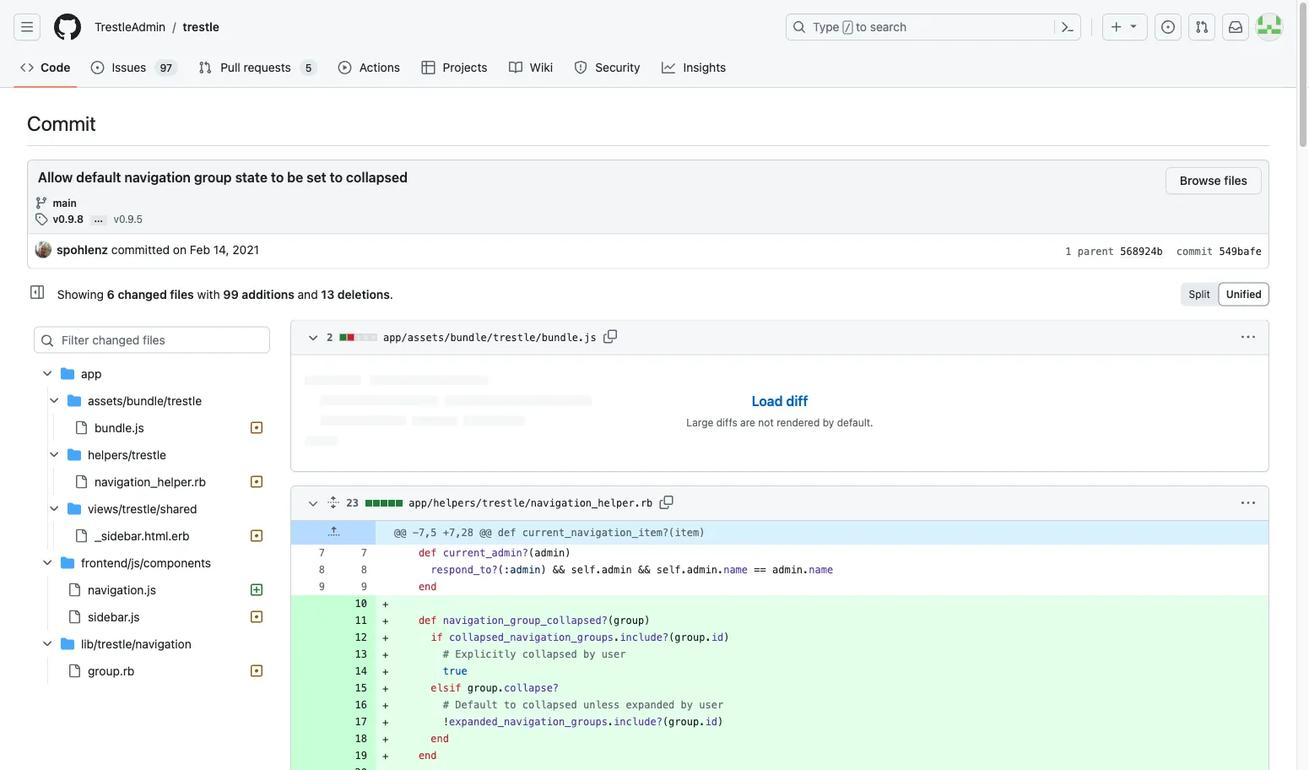 Task type: vqa. For each thing, say whether or not it's contained in the screenshot.
request
no



Task type: locate. For each thing, give the bounding box(es) containing it.
copy image
[[660, 496, 673, 509]]

git branch image
[[35, 196, 48, 210]]

&&
[[553, 564, 565, 576], [638, 564, 651, 576]]

spohlenz
[[57, 243, 108, 257]]

spohlenz committed on feb 14, 2021
[[57, 243, 259, 257]]

lib/trestle/navigation
[[81, 637, 192, 651]]

2 vertical spatial def
[[419, 615, 437, 627]]

issues
[[112, 60, 146, 74]]

1 show options image from the top
[[1242, 331, 1256, 344]]

1 vertical spatial show options image
[[1242, 497, 1256, 510]]

type / to search
[[813, 20, 907, 34]]

1 # from the top
[[443, 649, 449, 660]]

admin
[[535, 547, 565, 559], [602, 564, 632, 576], [687, 564, 718, 576], [773, 564, 803, 576]]

1 vertical spatial toggle diff contents image
[[306, 497, 320, 511]]

99
[[223, 287, 239, 301]]

1 horizontal spatial &&
[[638, 564, 651, 576]]

def up def current_admin? ( admin )
[[498, 527, 516, 539]]

/ for type
[[845, 22, 851, 34]]

copy image
[[604, 330, 617, 343]]

collapsed right 'set' on the top left
[[346, 169, 408, 185]]

2
[[327, 332, 339, 343]]

tag image
[[35, 213, 48, 226]]

name right ==
[[809, 564, 834, 576]]

tree item
[[34, 360, 270, 549], [34, 414, 270, 441], [34, 468, 270, 495], [34, 522, 270, 549], [34, 576, 270, 603], [34, 603, 270, 630], [34, 657, 270, 685]]

pull requests
[[221, 60, 291, 74]]

issue opened image
[[1162, 20, 1175, 34], [91, 61, 104, 74]]

if
[[431, 632, 443, 644]]

def
[[498, 527, 516, 539], [419, 547, 437, 559], [419, 615, 437, 627]]

0 horizontal spatial /
[[172, 20, 176, 34]]

2 && from the left
[[638, 564, 651, 576]]

split button
[[1184, 285, 1216, 304]]

user
[[602, 649, 626, 660], [699, 699, 724, 711]]

issue opened image left issues
[[91, 61, 104, 74]]

0 horizontal spatial self
[[571, 564, 596, 576]]

0 vertical spatial include?
[[620, 632, 669, 644]]

1 vertical spatial id
[[705, 716, 718, 728]]

1 horizontal spatial /
[[845, 22, 851, 34]]

def down the 7,5
[[419, 547, 437, 559]]

@@ -7,5 +7,28 @@ def current_navigation_item?(item)
[[394, 527, 705, 539]]

2 group from the top
[[34, 576, 270, 630]]

spohlenz link
[[57, 243, 108, 257]]

v0.9.8 link
[[53, 213, 84, 225]]

1 && from the left
[[553, 564, 565, 576]]

group containing assets/bundle/trestle
[[34, 387, 270, 549]]

0 vertical spatial #
[[443, 649, 449, 660]]

1 horizontal spatial self
[[657, 564, 681, 576]]

main
[[53, 197, 77, 209]]

# down if
[[443, 649, 449, 660]]

by right expanded
[[681, 699, 693, 711]]

1 self from the left
[[571, 564, 596, 576]]

def up if
[[419, 615, 437, 627]]

13
[[321, 287, 335, 301]]

trestleadmin
[[95, 20, 166, 34]]

shield image
[[574, 61, 588, 74]]

/ inside trestleadmin / trestle
[[172, 20, 176, 34]]

1 toggle diff contents image from the top
[[306, 331, 320, 345]]

0 horizontal spatial &&
[[553, 564, 565, 576]]

/
[[172, 20, 176, 34], [845, 22, 851, 34]]

include? up expanded
[[620, 632, 669, 644]]

( up expanded
[[669, 632, 675, 644]]

app/assets/bundle/trestle/bundle.js
[[383, 332, 597, 343]]

1 vertical spatial issue opened image
[[91, 61, 104, 74]]

by
[[583, 649, 596, 660], [681, 699, 693, 711]]

@@ up "current_admin?"
[[480, 527, 492, 539]]

list
[[88, 14, 776, 41]]

2 self from the left
[[657, 564, 681, 576]]

respond_to?
[[431, 564, 498, 576]]

browse files link
[[1166, 167, 1262, 194]]

0 horizontal spatial name
[[724, 564, 748, 576]]

deletions
[[338, 287, 390, 301]]

include? for collapsed_navigation_groups
[[620, 632, 669, 644]]

to left the search
[[856, 20, 867, 34]]

0 vertical spatial toggle diff contents image
[[306, 331, 320, 345]]

toggle diff contents image left the 'expand all' icon
[[306, 497, 320, 511]]

1 tree item from the top
[[34, 360, 270, 549]]

1 horizontal spatial name
[[809, 564, 834, 576]]

( down expanded
[[663, 716, 669, 728]]

0 vertical spatial by
[[583, 649, 596, 660]]

end down elsif
[[419, 750, 437, 762]]

app/assets/bundle/trestle/bundle.js link
[[383, 324, 597, 351]]

lib/trestle/navigation button
[[34, 630, 270, 657]]

1 group from the top
[[34, 387, 270, 549]]

collapsed down collapsed_navigation_groups
[[522, 649, 577, 660]]

show options image
[[1242, 331, 1256, 344], [1242, 497, 1256, 510]]

files left with
[[170, 287, 194, 301]]

current_admin?
[[443, 547, 529, 559]]

end down '!'
[[431, 733, 449, 745]]

code
[[41, 60, 70, 74]]

expand up image
[[327, 525, 341, 539]]

:admin
[[504, 564, 541, 576]]

6
[[107, 287, 115, 301]]

git pull request image
[[1196, 20, 1209, 34], [198, 61, 212, 74]]

include? down expanded
[[614, 716, 663, 728]]

2 @@ from the left
[[480, 527, 492, 539]]

@@
[[394, 527, 407, 539], [480, 527, 492, 539]]

split
[[1189, 288, 1211, 300]]

/ right type
[[845, 22, 851, 34]]

7 tree item from the top
[[34, 657, 270, 685]]

1 horizontal spatial issue opened image
[[1162, 20, 1175, 34]]

app/helpers/trestle/navigation_helper.rb link
[[409, 490, 653, 517]]

self
[[571, 564, 596, 576], [657, 564, 681, 576]]

1 vertical spatial collapsed
[[522, 649, 577, 660]]

1 vertical spatial end
[[431, 733, 449, 745]]

1 vertical spatial include?
[[614, 716, 663, 728]]

collapsed up the ! expanded_navigation_groups . include? ( group . id )
[[522, 699, 577, 711]]

files right browse
[[1225, 174, 1248, 187]]

group for frontend/js/components
[[34, 576, 270, 630]]

toggle diff contents image
[[306, 331, 320, 345], [306, 497, 320, 511]]

collapsed_navigation_groups
[[449, 632, 614, 644]]

projects
[[443, 60, 488, 74]]

v0.9.5 link
[[114, 213, 143, 225]]

toggle diff contents image left 2 at the top
[[306, 331, 320, 345]]

user right expanded
[[699, 699, 724, 711]]

0 vertical spatial files
[[1225, 174, 1248, 187]]

0 vertical spatial collapsed
[[346, 169, 408, 185]]

0 vertical spatial git pull request image
[[1196, 20, 1209, 34]]

views/trestle/shared
[[88, 502, 197, 516]]

5 tree item from the top
[[34, 576, 270, 603]]

2 # from the top
[[443, 699, 449, 711]]

1 vertical spatial def
[[419, 547, 437, 559]]

0 vertical spatial issue opened image
[[1162, 20, 1175, 34]]

end down respond_to? at the left bottom
[[419, 581, 437, 593]]

# for # explicitly collapsed by user
[[443, 649, 449, 660]]

&& down current_navigation_item?(item)
[[638, 564, 651, 576]]

plus image
[[1110, 20, 1124, 34]]

admin down current_navigation_item?(item)
[[602, 564, 632, 576]]

0 horizontal spatial issue opened image
[[91, 61, 104, 74]]

play image
[[338, 61, 352, 74]]

)
[[565, 547, 571, 559], [541, 564, 547, 576], [644, 615, 651, 627], [724, 632, 730, 644], [718, 716, 724, 728]]

unless
[[583, 699, 620, 711]]

+7,28
[[443, 527, 474, 539]]

browse files
[[1180, 174, 1248, 187]]

1 vertical spatial group
[[34, 576, 270, 630]]

0 vertical spatial id
[[712, 632, 724, 644]]

admin down @@ -7,5 +7,28 @@ def current_navigation_item?(item)
[[535, 547, 565, 559]]

1 vertical spatial user
[[699, 699, 724, 711]]

0 horizontal spatial git pull request image
[[198, 61, 212, 74]]

collapsed
[[346, 169, 408, 185], [522, 649, 577, 660], [522, 699, 577, 711]]

!
[[443, 716, 449, 728]]

…
[[94, 212, 103, 224]]

( up :admin at the bottom of page
[[529, 547, 535, 559]]

14,
[[213, 243, 229, 257]]

6 tree item from the top
[[34, 603, 270, 630]]

assets/bundle/trestle
[[88, 394, 202, 408]]

0 horizontal spatial @@
[[394, 527, 407, 539]]

sidebar expand image
[[30, 285, 44, 299]]

0 horizontal spatial user
[[602, 649, 626, 660]]

0 vertical spatial show options image
[[1242, 331, 1256, 344]]

app button
[[34, 360, 270, 387]]

2 show options image from the top
[[1242, 497, 1256, 510]]

2 tree item from the top
[[34, 414, 270, 441]]

name
[[724, 564, 748, 576], [809, 564, 834, 576]]

0 horizontal spatial by
[[583, 649, 596, 660]]

issue opened image right triangle down icon
[[1162, 20, 1175, 34]]

def for navigation_group_collapsed?
[[419, 615, 437, 627]]

1 horizontal spatial @@
[[480, 527, 492, 539]]

git pull request image left notifications icon
[[1196, 20, 1209, 34]]

helpers/trestle button
[[34, 441, 270, 468]]

4 tree item from the top
[[34, 522, 270, 549]]

&& right :admin at the bottom of page
[[553, 564, 565, 576]]

navigation_group_collapsed?
[[443, 615, 608, 627]]

app
[[81, 367, 102, 381]]

by down if collapsed_navigation_groups . include? ( group . id )
[[583, 649, 596, 660]]

assets/bundle/trestle button
[[34, 387, 270, 414]]

projects link
[[415, 55, 495, 80]]

# up '!'
[[443, 699, 449, 711]]

frontend/js/components
[[81, 556, 211, 570]]

568924b
[[1121, 245, 1163, 257]]

7,5
[[419, 527, 437, 539]]

lib/trestle/navigation tree item
[[34, 630, 270, 685]]

actions link
[[331, 55, 408, 80]]

end
[[419, 581, 437, 593], [431, 733, 449, 745], [419, 750, 437, 762]]

git pull request image left pull
[[198, 61, 212, 74]]

to
[[856, 20, 867, 34], [271, 169, 284, 185], [330, 169, 343, 185], [504, 699, 516, 711]]

0 horizontal spatial files
[[170, 287, 194, 301]]

table image
[[422, 61, 435, 74]]

group
[[34, 387, 270, 549], [34, 576, 270, 630]]

notifications image
[[1229, 20, 1243, 34]]

files
[[1225, 174, 1248, 187], [170, 287, 194, 301]]

1 vertical spatial by
[[681, 699, 693, 711]]

(
[[529, 547, 535, 559], [498, 564, 504, 576], [608, 615, 614, 627], [669, 632, 675, 644], [663, 716, 669, 728]]

include?
[[620, 632, 669, 644], [614, 716, 663, 728]]

command palette image
[[1061, 20, 1075, 34]]

name left ==
[[724, 564, 748, 576]]

trestle link
[[176, 14, 226, 41]]

v0.9.5
[[114, 213, 143, 225]]

( down def current_admin? ( admin )
[[498, 564, 504, 576]]

@@ left the '-'
[[394, 527, 407, 539]]

allow default navigation group state to be set to collapsed
[[38, 169, 408, 185]]

1 vertical spatial #
[[443, 699, 449, 711]]

user down if collapsed_navigation_groups . include? ( group . id )
[[602, 649, 626, 660]]

0 vertical spatial group
[[34, 387, 270, 549]]

/ left trestle
[[172, 20, 176, 34]]

/ inside type / to search
[[845, 22, 851, 34]]

1 horizontal spatial by
[[681, 699, 693, 711]]



Task type: describe. For each thing, give the bounding box(es) containing it.
insights link
[[655, 55, 734, 80]]

collapse?
[[504, 682, 559, 694]]

/ for trestleadmin
[[172, 20, 176, 34]]

2 vertical spatial collapsed
[[522, 699, 577, 711]]

1 horizontal spatial user
[[699, 699, 724, 711]]

graph image
[[662, 61, 676, 74]]

1 horizontal spatial git pull request image
[[1196, 20, 1209, 34]]

group for app
[[34, 387, 270, 549]]

unified
[[1227, 288, 1262, 300]]

to right 'set' on the top left
[[330, 169, 343, 185]]

and
[[298, 287, 318, 301]]

homepage image
[[54, 14, 81, 41]]

frontend/js/components tree item
[[34, 549, 270, 630]]

2021
[[232, 243, 259, 257]]

browse
[[1180, 174, 1221, 187]]

5
[[306, 62, 312, 73]]

0 vertical spatial end
[[419, 581, 437, 593]]

1 horizontal spatial files
[[1225, 174, 1248, 187]]

security link
[[567, 55, 649, 80]]

def navigation_group_collapsed? ( group )
[[419, 615, 651, 627]]

triangle down image
[[1127, 19, 1141, 33]]

trestle
[[183, 20, 220, 34]]

admin left ==
[[687, 564, 718, 576]]

code link
[[14, 55, 77, 80]]

actions
[[359, 60, 400, 74]]

( up if collapsed_navigation_groups . include? ( group . id )
[[608, 615, 614, 627]]

expanded_navigation_groups
[[449, 716, 608, 728]]

insights
[[684, 60, 726, 74]]

trestleadmin link
[[88, 14, 172, 41]]

# default to collapsed unless expanded by user
[[443, 699, 724, 711]]

main link
[[53, 197, 77, 209]]

show options image for second toggle diff contents icon from the bottom of the page
[[1242, 331, 1256, 344]]

file tree tree
[[34, 360, 270, 685]]

respond_to? ( :admin ) && self . admin && self . admin . name == admin . name
[[431, 564, 834, 576]]

include? for expanded_navigation_groups
[[614, 716, 663, 728]]

unified button
[[1221, 285, 1267, 304]]

expanded
[[626, 699, 675, 711]]

2 toggle diff contents image from the top
[[306, 497, 320, 511]]

additions
[[242, 287, 295, 301]]

security
[[596, 60, 641, 74]]

frontend/js/components button
[[34, 549, 270, 576]]

showing 6 changed files with 99 additions and 13 deletions .
[[57, 287, 393, 301]]

show options image for second toggle diff contents icon from the top of the page
[[1242, 497, 1256, 510]]

1 @@ from the left
[[394, 527, 407, 539]]

expand all image
[[327, 496, 340, 509]]

navigation
[[124, 169, 191, 185]]

assets/bundle/trestle tree item
[[34, 387, 270, 441]]

diff view list
[[1181, 283, 1270, 306]]

elsif group . collapse?
[[431, 682, 559, 694]]

# for # default to collapsed unless expanded by user
[[443, 699, 449, 711]]

state
[[235, 169, 268, 185]]

changed
[[118, 287, 167, 301]]

commit 549bafe
[[1177, 245, 1262, 257]]

issue opened image for the rightmost git pull request icon
[[1162, 20, 1175, 34]]

==
[[754, 564, 766, 576]]

code image
[[20, 61, 34, 74]]

id for if collapsed_navigation_groups . include? ( group . id )
[[712, 632, 724, 644]]

helpers/trestle tree item
[[34, 441, 270, 495]]

current_navigation_item?(item)
[[522, 527, 705, 539]]

Filter changed files text field
[[34, 326, 270, 354]]

97
[[160, 62, 172, 73]]

v0.9.8
[[53, 213, 84, 225]]

admin right ==
[[773, 564, 803, 576]]

issue opened image for bottommost git pull request icon
[[91, 61, 104, 74]]

1 vertical spatial files
[[170, 287, 194, 301]]

1 vertical spatial git pull request image
[[198, 61, 212, 74]]

parent
[[1078, 245, 1115, 257]]

23
[[347, 497, 365, 509]]

views/trestle/shared tree item
[[34, 495, 270, 549]]

def current_admin? ( admin )
[[419, 547, 571, 559]]

549bafe
[[1220, 245, 1262, 257]]

0 vertical spatial def
[[498, 527, 516, 539]]

to down elsif group . collapse?
[[504, 699, 516, 711]]

@spohlenz image
[[35, 241, 52, 258]]

app/helpers/trestle/navigation_helper.rb
[[409, 497, 653, 509]]

allow
[[38, 169, 73, 185]]

trestleadmin / trestle
[[95, 20, 220, 34]]

0 vertical spatial user
[[602, 649, 626, 660]]

set
[[307, 169, 327, 185]]

! expanded_navigation_groups . include? ( group . id )
[[394, 716, 724, 728]]

true
[[443, 666, 468, 677]]

# explicitly collapsed by user
[[443, 649, 626, 660]]

3 tree item from the top
[[34, 468, 270, 495]]

pull
[[221, 60, 240, 74]]

commit
[[1177, 245, 1213, 257]]

list containing trestleadmin / trestle
[[88, 14, 776, 41]]

if collapsed_navigation_groups . include? ( group . id )
[[431, 632, 730, 644]]

requests
[[244, 60, 291, 74]]

1 name from the left
[[724, 564, 748, 576]]

on
[[173, 243, 187, 257]]

default
[[455, 699, 498, 711]]

default
[[76, 169, 121, 185]]

helpers/trestle
[[88, 448, 166, 462]]

-
[[413, 527, 419, 539]]

wiki
[[530, 60, 553, 74]]

search
[[870, 20, 907, 34]]

def for current_admin?
[[419, 547, 437, 559]]

type
[[813, 20, 840, 34]]

explicitly
[[455, 649, 516, 660]]

2 vertical spatial end
[[419, 750, 437, 762]]

2 name from the left
[[809, 564, 834, 576]]

showing
[[57, 287, 104, 301]]

to left be
[[271, 169, 284, 185]]

tree item containing app
[[34, 360, 270, 549]]

commit
[[27, 111, 96, 135]]

feb
[[190, 243, 210, 257]]

book image
[[509, 61, 522, 74]]

elsif
[[431, 682, 461, 694]]

id for ! expanded_navigation_groups . include? ( group . id )
[[705, 716, 718, 728]]



